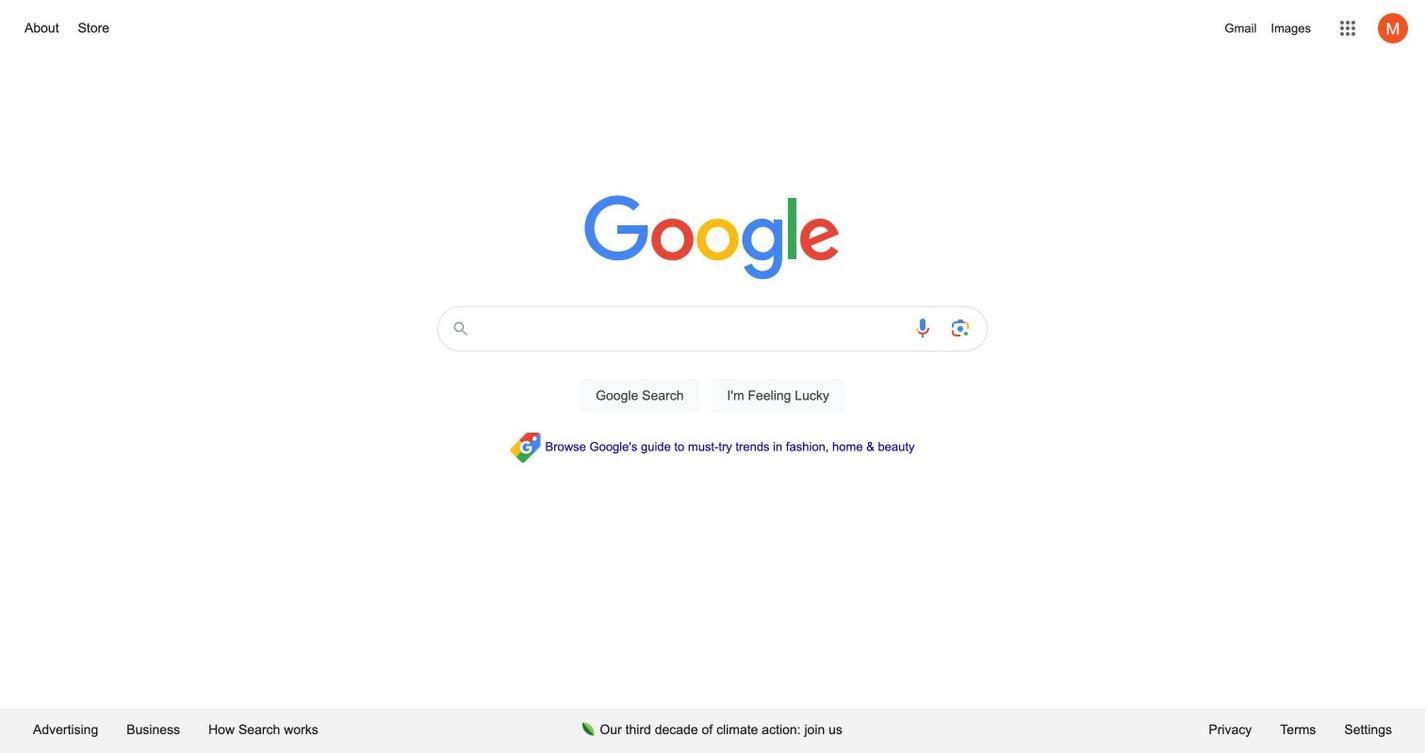 Task type: locate. For each thing, give the bounding box(es) containing it.
None search field
[[19, 301, 1407, 435]]



Task type: describe. For each thing, give the bounding box(es) containing it.
search by voice image
[[912, 317, 934, 339]]

google image
[[585, 195, 841, 282]]

search by image image
[[949, 317, 972, 339]]



Task type: vqa. For each thing, say whether or not it's contained in the screenshot.
Search by image
yes



